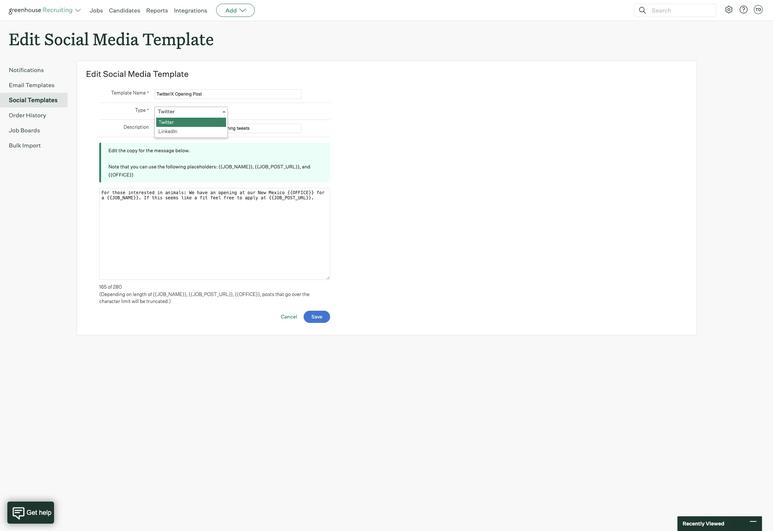 Task type: describe. For each thing, give the bounding box(es) containing it.
{{job_post_url}}, inside {{job_name}}, {{job_post_url}}, and {{office}}
[[255, 164, 301, 169]]

order history link
[[9, 111, 65, 120]]

integrations link
[[174, 7, 208, 14]]

order
[[9, 112, 25, 119]]

twitter linkedin
[[159, 119, 178, 134]]

copy
[[127, 147, 138, 153]]

that inside 165 of 280 (depending on length of {{job_name}}, {{job_post_url}}, {{office}}, posts that go over the character limit will be truncated.)
[[276, 291, 284, 297]]

greenhouse recruiting image
[[9, 6, 75, 15]]

the right for
[[146, 147, 153, 153]]

social templates
[[9, 96, 58, 104]]

edit for edit the copy for the message below.
[[109, 147, 118, 153]]

email templates link
[[9, 81, 65, 89]]

0 horizontal spatial of
[[108, 284, 112, 290]]

candidates
[[109, 7, 140, 14]]

over
[[292, 291, 302, 297]]

template inside template name *
[[111, 90, 132, 96]]

cancel link
[[281, 313, 297, 320]]

add
[[226, 7, 237, 14]]

bulk import
[[9, 142, 41, 149]]

job
[[9, 127, 19, 134]]

following
[[166, 164, 186, 169]]

below.
[[175, 147, 190, 153]]

0 vertical spatial that
[[120, 164, 129, 169]]

email templates
[[9, 81, 55, 89]]

template name *
[[111, 90, 149, 96]]

go
[[285, 291, 291, 297]]

0 vertical spatial edit
[[9, 28, 40, 50]]

bulk
[[9, 142, 21, 149]]

social templates link
[[9, 96, 65, 105]]

candidates link
[[109, 7, 140, 14]]

for
[[139, 147, 145, 153]]

description
[[124, 124, 149, 130]]

For those interested in animals: We have an opening at our New Mexico {{OFFICE}} for a {{JOB_NAME}}. If this seems like a fit feel free to apply at {{JOB_POST_URL}}. text field
[[99, 188, 330, 280]]

reports
[[146, 7, 168, 14]]

0 vertical spatial media
[[93, 28, 139, 50]]

placeholders:
[[187, 164, 218, 169]]

boards
[[20, 127, 40, 134]]

on
[[126, 291, 132, 297]]

character
[[99, 298, 120, 304]]

Search text field
[[650, 5, 710, 16]]

history
[[26, 112, 46, 119]]

integrations
[[174, 7, 208, 14]]

configure image
[[725, 5, 734, 14]]

twitter for twitter linkedin
[[159, 119, 174, 125]]

twitter link
[[154, 107, 228, 116]]

email
[[9, 81, 24, 89]]

jobs link
[[90, 7, 103, 14]]

use
[[149, 164, 157, 169]]

Template Name text field
[[154, 89, 302, 99]]

2 horizontal spatial social
[[103, 69, 126, 79]]

and
[[302, 164, 311, 169]]

1 * from the top
[[147, 90, 149, 96]]

0 horizontal spatial social
[[9, 96, 26, 104]]

{{job_post_url}}, inside 165 of 280 (depending on length of {{job_name}}, {{job_post_url}}, {{office}}, posts that go over the character limit will be truncated.)
[[189, 291, 234, 297]]

{{office}}
[[109, 172, 134, 178]]

recently
[[683, 521, 705, 527]]



Task type: vqa. For each thing, say whether or not it's contained in the screenshot.
Twitter link
yes



Task type: locate. For each thing, give the bounding box(es) containing it.
the right use
[[158, 164, 165, 169]]

name
[[133, 90, 146, 96]]

{{job_post_url}},
[[255, 164, 301, 169], [189, 291, 234, 297]]

be
[[140, 298, 145, 304]]

280
[[113, 284, 122, 290]]

2 vertical spatial edit
[[109, 147, 118, 153]]

{{job_name}}, inside 165 of 280 (depending on length of {{job_name}}, {{job_post_url}}, {{office}}, posts that go over the character limit will be truncated.)
[[153, 291, 188, 297]]

td button
[[754, 5, 763, 14]]

0 vertical spatial twitter
[[158, 108, 175, 114]]

0 vertical spatial edit social media template
[[9, 28, 214, 50]]

{{office}},
[[235, 291, 261, 297]]

order history
[[9, 112, 46, 119]]

{{job_name}},
[[219, 164, 254, 169], [153, 291, 188, 297]]

{{job_name}}, inside {{job_name}}, {{job_post_url}}, and {{office}}
[[219, 164, 254, 169]]

0 vertical spatial {{job_post_url}},
[[255, 164, 301, 169]]

edit social media template
[[9, 28, 214, 50], [86, 69, 189, 79]]

Description text field
[[154, 123, 302, 133]]

templates
[[26, 81, 55, 89], [28, 96, 58, 104]]

1 vertical spatial media
[[128, 69, 151, 79]]

media
[[93, 28, 139, 50], [128, 69, 151, 79]]

1 horizontal spatial that
[[276, 291, 284, 297]]

notifications link
[[9, 66, 65, 74]]

of right length on the bottom of the page
[[148, 291, 152, 297]]

twitter up linkedin
[[159, 119, 174, 125]]

twitter up the twitter linkedin
[[158, 108, 175, 114]]

1 horizontal spatial {{job_post_url}},
[[255, 164, 301, 169]]

media up name on the top left of page
[[128, 69, 151, 79]]

1 vertical spatial edit
[[86, 69, 101, 79]]

of
[[108, 284, 112, 290], [148, 291, 152, 297]]

2 horizontal spatial edit
[[109, 147, 118, 153]]

note
[[109, 164, 119, 169]]

2 vertical spatial social
[[9, 96, 26, 104]]

type
[[135, 107, 146, 113]]

twitter
[[158, 108, 175, 114], [159, 119, 174, 125]]

0 horizontal spatial {{job_name}},
[[153, 291, 188, 297]]

0 vertical spatial of
[[108, 284, 112, 290]]

job boards link
[[9, 126, 65, 135]]

recently viewed
[[683, 521, 725, 527]]

job boards
[[9, 127, 40, 134]]

the
[[119, 147, 126, 153], [146, 147, 153, 153], [158, 164, 165, 169], [303, 291, 310, 297]]

0 horizontal spatial {{job_post_url}},
[[189, 291, 234, 297]]

{{job_name}}, {{job_post_url}}, and {{office}}
[[109, 164, 311, 178]]

* right name on the top left of page
[[147, 90, 149, 96]]

length
[[133, 291, 147, 297]]

the right 'over'
[[303, 291, 310, 297]]

0 vertical spatial *
[[147, 90, 149, 96]]

templates for social templates
[[28, 96, 58, 104]]

0 vertical spatial {{job_name}},
[[219, 164, 254, 169]]

posts
[[262, 291, 275, 297]]

{{job_post_url}}, left 'and' on the top of the page
[[255, 164, 301, 169]]

1 vertical spatial {{job_post_url}},
[[189, 291, 234, 297]]

None submit
[[304, 311, 330, 323]]

1 vertical spatial of
[[148, 291, 152, 297]]

1 vertical spatial that
[[276, 291, 284, 297]]

1 vertical spatial edit social media template
[[86, 69, 189, 79]]

1 vertical spatial *
[[147, 107, 149, 113]]

viewed
[[706, 521, 725, 527]]

{{job_post_url}}, left {{office}}, at the bottom of page
[[189, 291, 234, 297]]

1 vertical spatial template
[[153, 69, 189, 79]]

social
[[44, 28, 89, 50], [103, 69, 126, 79], [9, 96, 26, 104]]

0 vertical spatial templates
[[26, 81, 55, 89]]

limit
[[121, 298, 131, 304]]

1 vertical spatial templates
[[28, 96, 58, 104]]

templates for email templates
[[26, 81, 55, 89]]

cancel
[[281, 313, 297, 320]]

that up {{office}}
[[120, 164, 129, 169]]

td
[[756, 7, 762, 12]]

{{job_name}}, up truncated.)
[[153, 291, 188, 297]]

1 vertical spatial twitter
[[159, 119, 174, 125]]

165
[[99, 284, 107, 290]]

reports link
[[146, 7, 168, 14]]

will
[[132, 298, 139, 304]]

truncated.)
[[146, 298, 171, 304]]

that left go
[[276, 291, 284, 297]]

twitter inside the twitter linkedin
[[159, 119, 174, 125]]

notifications
[[9, 66, 44, 74]]

can
[[140, 164, 148, 169]]

bulk import link
[[9, 141, 65, 150]]

2 vertical spatial template
[[111, 90, 132, 96]]

media down "candidates"
[[93, 28, 139, 50]]

1 horizontal spatial {{job_name}},
[[219, 164, 254, 169]]

message
[[154, 147, 174, 153]]

import
[[22, 142, 41, 149]]

that
[[120, 164, 129, 169], [276, 291, 284, 297]]

*
[[147, 90, 149, 96], [147, 107, 149, 113]]

the inside 165 of 280 (depending on length of {{job_name}}, {{job_post_url}}, {{office}}, posts that go over the character limit will be truncated.)
[[303, 291, 310, 297]]

templates up "social templates" link
[[26, 81, 55, 89]]

* right type
[[147, 107, 149, 113]]

1 horizontal spatial edit
[[86, 69, 101, 79]]

0 horizontal spatial edit
[[9, 28, 40, 50]]

0 horizontal spatial that
[[120, 164, 129, 169]]

1 horizontal spatial of
[[148, 291, 152, 297]]

2 * from the top
[[147, 107, 149, 113]]

edit social media template up name on the top left of page
[[86, 69, 189, 79]]

1 vertical spatial {{job_name}},
[[153, 291, 188, 297]]

the left copy
[[119, 147, 126, 153]]

type *
[[135, 107, 149, 113]]

edit the copy for the message below.
[[109, 147, 190, 153]]

td button
[[753, 4, 765, 15]]

note that you can use the following placeholders:
[[109, 164, 219, 169]]

edit social media template down "candidates"
[[9, 28, 214, 50]]

jobs
[[90, 7, 103, 14]]

you
[[130, 164, 139, 169]]

linkedin
[[159, 128, 178, 134]]

template
[[143, 28, 214, 50], [153, 69, 189, 79], [111, 90, 132, 96]]

twitter for twitter
[[158, 108, 175, 114]]

1 horizontal spatial social
[[44, 28, 89, 50]]

add button
[[216, 4, 255, 17]]

165 of 280 (depending on length of {{job_name}}, {{job_post_url}}, {{office}}, posts that go over the character limit will be truncated.)
[[99, 284, 310, 304]]

edit for edit social media template
[[86, 69, 101, 79]]

templates up the order history link
[[28, 96, 58, 104]]

of right 165
[[108, 284, 112, 290]]

{{job_name}}, right placeholders:
[[219, 164, 254, 169]]

(depending
[[99, 291, 125, 297]]

edit
[[9, 28, 40, 50], [86, 69, 101, 79], [109, 147, 118, 153]]

0 vertical spatial template
[[143, 28, 214, 50]]

0 vertical spatial social
[[44, 28, 89, 50]]

1 vertical spatial social
[[103, 69, 126, 79]]



